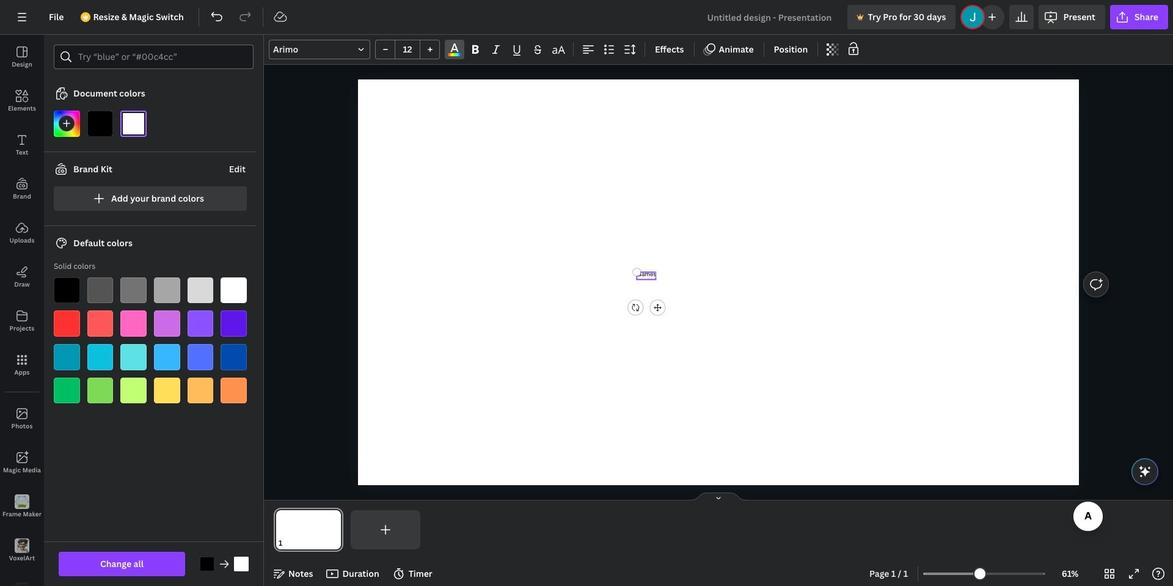 Task type: describe. For each thing, give the bounding box(es) containing it.
turquoise blue #5ce1e6 image
[[121, 344, 147, 370]]

cobalt blue #004aad image
[[221, 344, 247, 370]]

bright red #ff3131 image
[[54, 311, 80, 337]]

hide pages image
[[690, 492, 748, 502]]

1 horizontal spatial #000000 image
[[200, 557, 215, 572]]

light gray #d9d9d9 image
[[187, 277, 214, 303]]

magenta #cb6ce6 image
[[154, 311, 180, 337]]

pink #ff66c4 image
[[121, 311, 147, 337]]

side panel tab list
[[0, 35, 44, 586]]

magenta #cb6ce6 image
[[154, 311, 180, 337]]

color range image
[[448, 53, 461, 56]]

dark gray #545454 image
[[87, 277, 113, 303]]

coral red #ff5757 image
[[87, 311, 113, 337]]

black #000000 image
[[54, 277, 80, 303]]

light gray #d9d9d9 image
[[187, 277, 214, 303]]

Zoom button
[[1051, 564, 1091, 584]]

gray #737373 image
[[121, 277, 147, 303]]

color range image
[[448, 53, 461, 56]]

cobalt blue #004aad image
[[221, 344, 247, 370]]

dall·e image
[[0, 573, 44, 586]]

gray #a6a6a6 image
[[154, 277, 180, 303]]

Design title text field
[[698, 5, 843, 29]]

light blue #38b6ff image
[[154, 344, 180, 370]]

lime #c1ff72 image
[[121, 378, 147, 404]]

– – number field
[[399, 43, 416, 55]]

#000000 image for rightmost #000000 image
[[200, 557, 215, 572]]

dark turquoise #0097b2 image
[[54, 344, 80, 370]]

#000000 image for the left #000000 image
[[87, 111, 113, 137]]



Task type: locate. For each thing, give the bounding box(es) containing it.
1 vertical spatial #000000 image
[[200, 557, 215, 572]]

yellow #ffde59 image
[[154, 378, 180, 404], [154, 378, 180, 404]]

gray #737373 image
[[121, 277, 147, 303]]

add a new color image
[[54, 111, 80, 137], [54, 111, 80, 137]]

white #ffffff image
[[221, 277, 247, 303]]

0 vertical spatial #000000 image
[[87, 111, 113, 137]]

violet #5e17eb image
[[221, 311, 247, 337], [221, 311, 247, 337]]

aqua blue #0cc0df image
[[87, 344, 113, 370], [87, 344, 113, 370]]

Try "blue" or "#00c4cc" search field
[[78, 45, 246, 68]]

0 horizontal spatial #000000 image
[[87, 111, 113, 137]]

grass green #7ed957 image
[[87, 378, 113, 404]]

page 1 image
[[274, 510, 343, 550]]

lime #c1ff72 image
[[121, 378, 147, 404]]

grass green #7ed957 image
[[87, 378, 113, 404]]

coral red #ff5757 image
[[87, 311, 113, 337]]

purple #8c52ff image
[[187, 311, 214, 337], [187, 311, 214, 337]]

pink #ff66c4 image
[[121, 311, 147, 337]]

gray #a6a6a6 image
[[154, 277, 180, 303]]

1 horizontal spatial #000000 image
[[200, 557, 215, 572]]

royal blue #5271ff image
[[187, 344, 214, 370]]

turquoise blue #5ce1e6 image
[[121, 344, 147, 370]]

0 vertical spatial #000000 image
[[87, 111, 113, 137]]

#ffffff image
[[121, 111, 147, 137], [121, 111, 147, 137], [234, 557, 249, 572]]

white #ffffff image
[[221, 277, 247, 303]]

light blue #38b6ff image
[[154, 344, 180, 370]]

main menu bar
[[0, 0, 1174, 35]]

group
[[375, 40, 440, 59]]

1 vertical spatial #000000 image
[[200, 557, 215, 572]]

black #000000 image
[[54, 277, 80, 303]]

dark gray #545454 image
[[87, 277, 113, 303]]

#000000 image
[[87, 111, 113, 137], [200, 557, 215, 572]]

#000000 image
[[87, 111, 113, 137], [200, 557, 215, 572]]

dark turquoise #0097b2 image
[[54, 344, 80, 370]]

0 horizontal spatial #000000 image
[[87, 111, 113, 137]]

#ffffff image
[[234, 557, 249, 572]]

royal blue #5271ff image
[[187, 344, 214, 370]]

green #00bf63 image
[[54, 378, 80, 404], [54, 378, 80, 404]]

peach #ffbd59 image
[[187, 378, 214, 404], [187, 378, 214, 404]]

orange #ff914d image
[[221, 378, 247, 404], [221, 378, 247, 404]]

bright red #ff3131 image
[[54, 311, 80, 337]]

None text field
[[637, 271, 656, 279]]



Task type: vqa. For each thing, say whether or not it's contained in the screenshot.
Aqua blue #0cc0df image
yes



